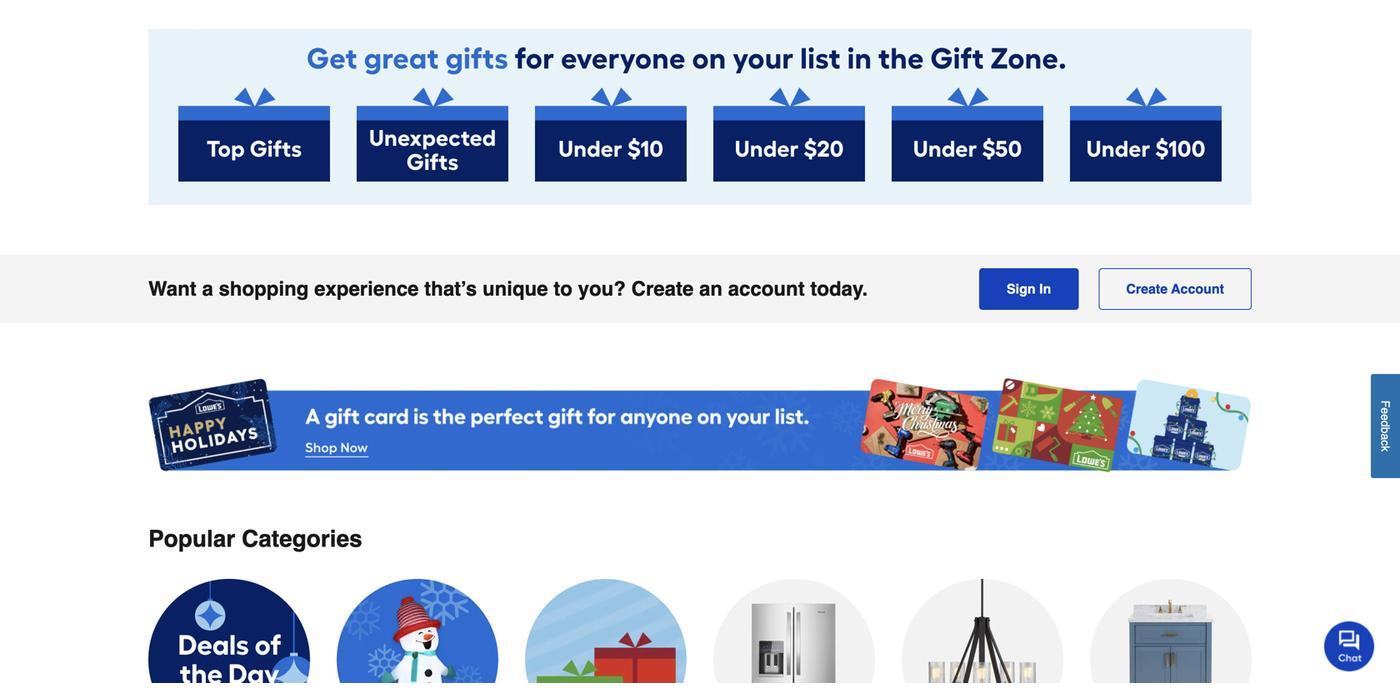 Task type: describe. For each thing, give the bounding box(es) containing it.
0 vertical spatial a
[[202, 277, 213, 300]]

unexpected gifts. image
[[357, 87, 508, 182]]

a stainless french door refrigerator with a bottom freezer and middle storage drawer. image
[[713, 579, 875, 683]]

an inflatable snowman decoration with a red-and-white striped hat, blue mittens and a blue scarf. image
[[337, 579, 498, 683]]

top gifts. image
[[178, 87, 330, 182]]

under 10 dollars. image
[[535, 87, 687, 182]]

a gift card is the perfect gift for anyone on your list. shop now. image
[[148, 373, 1252, 479]]

today.
[[810, 277, 868, 300]]

shopping
[[219, 277, 309, 300]]

you?
[[578, 277, 626, 300]]

create account link
[[1099, 268, 1252, 310]]

f
[[1379, 401, 1392, 408]]

k
[[1379, 446, 1392, 452]]

account
[[1171, 281, 1224, 297]]

want
[[148, 277, 196, 300]]

under 50 dollars. image
[[892, 87, 1043, 182]]

sign
[[1007, 281, 1036, 297]]

create account
[[1126, 281, 1224, 297]]

f e e d b a c k button
[[1371, 374, 1400, 478]]

an icon of red and green wrapped gifts. image
[[525, 579, 687, 683]]

an
[[699, 277, 723, 300]]

1 e from the top
[[1379, 408, 1392, 414]]

popular categories
[[148, 526, 362, 552]]

d
[[1379, 421, 1392, 427]]

want a shopping experience that's unique to you? create an account today.
[[148, 277, 868, 300]]

categories
[[242, 526, 362, 552]]



Task type: vqa. For each thing, say whether or not it's contained in the screenshot.
Artificial Grass at the bottom left
no



Task type: locate. For each thing, give the bounding box(es) containing it.
e up d
[[1379, 408, 1392, 414]]

1 vertical spatial a
[[1379, 434, 1392, 440]]

experience
[[314, 277, 419, 300]]

under 100 dollars. image
[[1070, 87, 1222, 182]]

that's
[[424, 277, 477, 300]]

e up b
[[1379, 414, 1392, 421]]

b
[[1379, 427, 1392, 434]]

a right want
[[202, 277, 213, 300]]

1 horizontal spatial a
[[1379, 434, 1392, 440]]

create left account
[[1126, 281, 1168, 297]]

f e e d b a c k
[[1379, 401, 1392, 452]]

1 horizontal spatial create
[[1126, 281, 1168, 297]]

to
[[554, 277, 573, 300]]

unique
[[483, 277, 548, 300]]

get great gifts for everyone on your list in the gift zone. image
[[148, 29, 1252, 87]]

a blue 2-door bathroom vanity with a white top, gold faucet and gold hardware. image
[[1090, 579, 1252, 683]]

chat invite button image
[[1324, 621, 1375, 672]]

create
[[631, 277, 694, 300], [1126, 281, 1168, 297]]

sign in button
[[979, 268, 1079, 310]]

0 horizontal spatial a
[[202, 277, 213, 300]]

account
[[728, 277, 805, 300]]

c
[[1379, 440, 1392, 446]]

popular
[[148, 526, 235, 552]]

create account button
[[1099, 268, 1252, 310]]

deals of the day icon. image
[[148, 579, 310, 683]]

sign in
[[1007, 281, 1051, 297]]

sign in link
[[979, 268, 1079, 310]]

2 e from the top
[[1379, 414, 1392, 421]]

in
[[1039, 281, 1051, 297]]

a 5-light black metal and wood chandelier. image
[[902, 579, 1063, 683]]

e
[[1379, 408, 1392, 414], [1379, 414, 1392, 421]]

create left an at the top
[[631, 277, 694, 300]]

under 20 dollars. image
[[713, 87, 865, 182]]

create inside create account link
[[1126, 281, 1168, 297]]

a
[[202, 277, 213, 300], [1379, 434, 1392, 440]]

0 horizontal spatial create
[[631, 277, 694, 300]]

a up the k
[[1379, 434, 1392, 440]]

a inside f e e d b a c k button
[[1379, 434, 1392, 440]]



